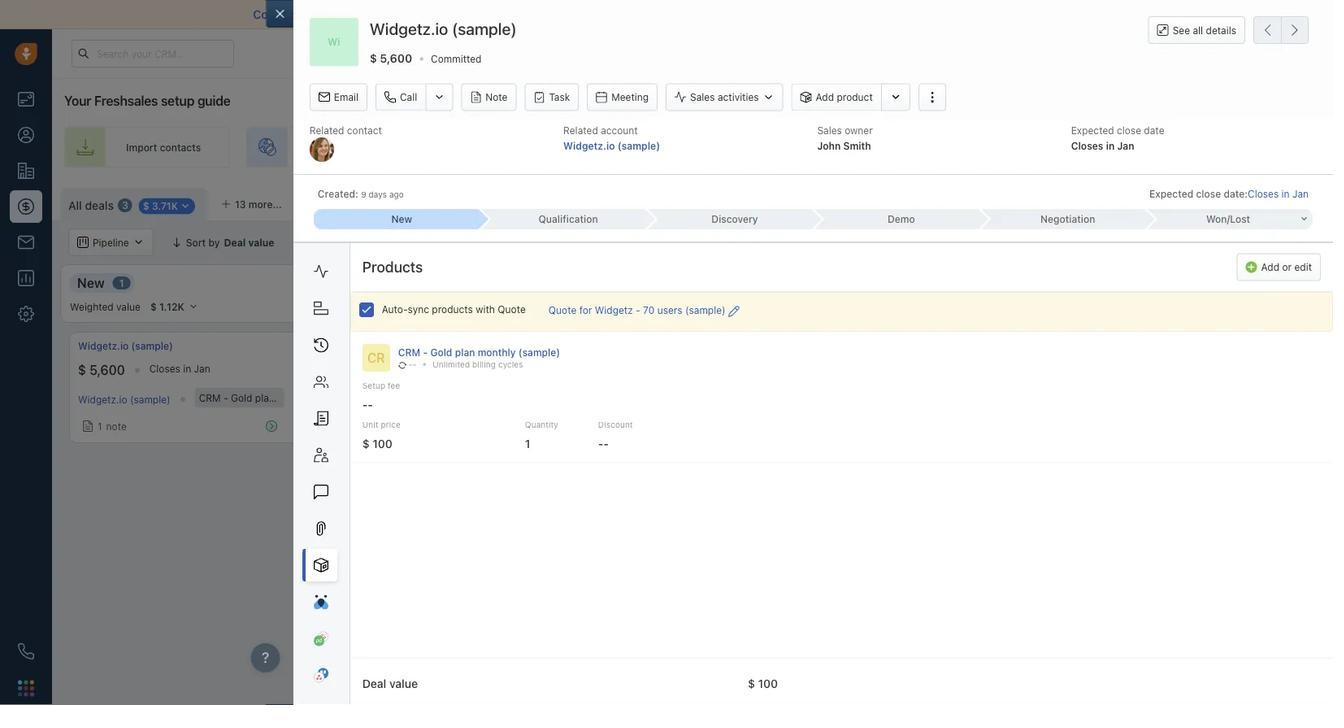 Task type: locate. For each thing, give the bounding box(es) containing it.
1 filter applied
[[314, 237, 380, 248]]

0 for demo
[[906, 277, 912, 289]]

-
[[636, 305, 641, 316], [423, 347, 428, 358], [409, 360, 413, 369], [413, 360, 417, 369], [224, 392, 228, 403], [363, 398, 368, 411], [368, 398, 373, 411], [599, 437, 604, 450], [604, 437, 609, 450]]

2 leads from the left
[[749, 141, 774, 153]]

and left enable
[[505, 8, 525, 21]]

closes
[[1072, 140, 1104, 151], [1249, 188, 1280, 200], [149, 363, 180, 375], [401, 363, 432, 375]]

add for add deal
[[1276, 196, 1295, 207]]

add left or
[[1262, 261, 1280, 273]]

team left smith
[[813, 141, 836, 153]]

0 vertical spatial all
[[68, 199, 82, 212]]

0 vertical spatial widgetz.io (sample) link
[[564, 140, 661, 151]]

0 vertical spatial widgetz.io (sample)
[[370, 19, 517, 38]]

container_wx8msf4aqz5i3rn1 image left filter
[[296, 237, 307, 248]]

deals left 3
[[85, 199, 114, 212]]

import left contacts
[[126, 141, 157, 153]]

1 vertical spatial expected
[[1150, 188, 1194, 200]]

1 vertical spatial deal
[[434, 237, 454, 248]]

3
[[122, 200, 128, 211]]

qualification up auto-
[[341, 275, 419, 290]]

1 horizontal spatial jan
[[1118, 140, 1135, 151]]

1 vertical spatial jan
[[1293, 188, 1310, 200]]

0 vertical spatial acme inc (sample) link
[[342, 339, 430, 353]]

1 note
[[362, 417, 391, 429], [98, 421, 127, 432]]

demo
[[888, 213, 916, 225], [855, 275, 891, 290]]

(sample) right users
[[686, 305, 726, 316]]

deal
[[1298, 196, 1318, 207], [434, 237, 454, 248]]

0 horizontal spatial $ 100
[[342, 362, 376, 378]]

related for related account widgetz.io (sample)
[[564, 125, 598, 136]]

1 horizontal spatial deal
[[1298, 196, 1318, 207]]

1 vertical spatial close
[[1197, 188, 1222, 200]]

1 horizontal spatial crm
[[398, 347, 421, 358]]

date
[[1145, 125, 1165, 136]]

1 vertical spatial $ 100
[[748, 677, 778, 690]]

2 horizontal spatial container_wx8msf4aqz5i3rn1 image
[[599, 141, 612, 154]]

1 vertical spatial add
[[1276, 196, 1295, 207]]

(sample) up --
[[388, 340, 430, 352]]

2 team from the left
[[813, 141, 836, 153]]

1 horizontal spatial plan
[[455, 347, 475, 358]]

related up bring on the top of the page
[[310, 125, 344, 136]]

in for closes in jan
[[183, 363, 191, 375]]

nov
[[445, 363, 463, 375]]

0 vertical spatial deal
[[1298, 196, 1318, 207]]

0
[[679, 277, 686, 289], [906, 277, 912, 289]]

jan for expected close date: closes in jan
[[1293, 188, 1310, 200]]

add or edit button
[[1238, 253, 1322, 281]]

0 vertical spatial plan
[[455, 347, 475, 358]]

1 horizontal spatial import
[[1151, 196, 1183, 207]]

negotiation link
[[980, 209, 1147, 229]]

add deal button
[[1254, 188, 1326, 216]]

1 vertical spatial crm
[[199, 392, 221, 403]]

quotas and forecasting link
[[1101, 229, 1245, 256]]

widgetz.io (sample) link down closes in jan
[[78, 394, 171, 405]]

1 horizontal spatial new
[[392, 213, 412, 225]]

1 filter applied button
[[285, 229, 391, 256]]

container_wx8msf4aqz5i3rn1 image for all deal owners
[[402, 237, 413, 248]]

qualification inside widgetz.io (sample) dialog
[[539, 213, 598, 225]]

2 acme inc (sample) from the top
[[342, 392, 428, 403]]

related up the invite your team
[[564, 125, 598, 136]]

deal left owners
[[434, 237, 454, 248]]

closes inside expected close date closes in jan
[[1072, 140, 1104, 151]]

0 horizontal spatial sync
[[408, 304, 429, 315]]

jan inside expected close date closes in jan
[[1118, 140, 1135, 151]]

inc up setup
[[372, 340, 386, 352]]

owners
[[457, 237, 491, 248]]

sync
[[603, 8, 629, 21], [408, 304, 429, 315]]

0 horizontal spatial deals
[[85, 199, 114, 212]]

13 more...
[[235, 198, 282, 210]]

add up the search field
[[1276, 196, 1295, 207]]

widgetz.io
[[370, 19, 448, 38], [564, 140, 615, 151], [78, 340, 129, 352], [78, 394, 127, 405]]

contacts
[[160, 141, 201, 153]]

edit
[[1295, 261, 1313, 273]]

expected inside expected close date closes in jan
[[1072, 125, 1115, 136]]

import contacts
[[126, 141, 201, 153]]

leads right the website
[[386, 141, 412, 153]]

1 vertical spatial sync
[[408, 304, 429, 315]]

1 horizontal spatial to
[[777, 141, 787, 153]]

widgetz.io (sample) up committed
[[370, 19, 517, 38]]

0 vertical spatial acme inc (sample)
[[342, 340, 430, 352]]

expected for expected close date
[[1072, 125, 1115, 136]]

widgetz.io (sample) link down the account
[[564, 140, 661, 151]]

sales up john
[[818, 125, 843, 136]]

0 vertical spatial demo
[[888, 213, 916, 225]]

0 horizontal spatial gold
[[231, 392, 253, 403]]

0 horizontal spatial to
[[373, 8, 384, 21]]

1 horizontal spatial expected
[[1150, 188, 1194, 200]]

discount
[[599, 420, 633, 429]]

widgetz.io (sample) down closes in jan
[[78, 394, 171, 405]]

0 vertical spatial 100
[[354, 362, 376, 378]]

0 vertical spatial discovery
[[712, 213, 759, 225]]

all down new link
[[419, 237, 432, 248]]

qualification
[[539, 213, 598, 225], [341, 275, 419, 290]]

crm up --
[[398, 347, 421, 358]]

all left 3
[[68, 199, 82, 212]]

import for import contacts
[[126, 141, 157, 153]]

2 horizontal spatial jan
[[1293, 188, 1310, 200]]

close left date
[[1118, 125, 1142, 136]]

sales inside sales owner john smith
[[818, 125, 843, 136]]

deal up the search field
[[1298, 196, 1318, 207]]

1 horizontal spatial container_wx8msf4aqz5i3rn1 image
[[402, 237, 413, 248]]

expected for expected close date:
[[1150, 188, 1194, 200]]

import inside import deals 'button'
[[1151, 196, 1183, 207]]

crm down closes in jan
[[199, 392, 221, 403]]

1 horizontal spatial sync
[[603, 8, 629, 21]]

bring in website leads link
[[247, 127, 441, 168]]

2-
[[567, 8, 579, 21]]

new down all deals link
[[77, 275, 105, 290]]

1 vertical spatial sales
[[818, 125, 843, 136]]

more...
[[249, 198, 282, 210]]

new link
[[314, 209, 480, 229]]

add deal
[[1276, 196, 1318, 207]]

1 vertical spatial 100
[[373, 437, 393, 450]]

sync inside widgetz.io (sample) dialog
[[408, 304, 429, 315]]

1 vertical spatial acme inc (sample)
[[342, 392, 428, 403]]

0 vertical spatial crm
[[398, 347, 421, 358]]

0 horizontal spatial plan
[[255, 392, 275, 403]]

1 vertical spatial $ 5,600
[[78, 362, 125, 378]]

close for date:
[[1197, 188, 1222, 200]]

in inside expected close date closes in jan
[[1107, 140, 1115, 151]]

2 vertical spatial jan
[[194, 363, 210, 375]]

1 inc from the top
[[372, 340, 386, 352]]

add left the product
[[816, 92, 835, 103]]

deal inside add deal button
[[1298, 196, 1318, 207]]

email image
[[1173, 47, 1184, 60]]

widgetz.io (sample) up closes in jan
[[78, 340, 173, 352]]

add for add or edit
[[1262, 261, 1280, 273]]

$ 5,600
[[370, 52, 413, 65], [78, 362, 125, 378]]

1 horizontal spatial qualification
[[539, 213, 598, 225]]

quote left for
[[549, 305, 577, 316]]

1 team from the left
[[571, 141, 595, 153]]

expected
[[1072, 125, 1115, 136], [1150, 188, 1194, 200]]

your right invite
[[547, 141, 568, 153]]

acme down setup
[[342, 392, 368, 403]]

improve
[[387, 8, 430, 21]]

(sample) up cycles
[[519, 347, 561, 358]]

leads inside bring in website leads link
[[386, 141, 412, 153]]

container_wx8msf4aqz5i3rn1 image
[[1058, 196, 1070, 207], [1101, 237, 1112, 248], [347, 417, 358, 429], [82, 421, 94, 432]]

0 horizontal spatial deal
[[434, 237, 454, 248]]

sales activities
[[691, 92, 759, 103]]

leads
[[386, 141, 412, 153], [749, 141, 774, 153]]

container_wx8msf4aqz5i3rn1 image inside invite your team link
[[599, 141, 612, 154]]

to left john
[[777, 141, 787, 153]]

leads inside route leads to your team 'link'
[[749, 141, 774, 153]]

Search field
[[1246, 229, 1327, 256]]

expected left date
[[1072, 125, 1115, 136]]

leads right route
[[749, 141, 774, 153]]

widgetz.io inside related account widgetz.io (sample)
[[564, 140, 615, 151]]

2 vertical spatial widgetz.io (sample)
[[78, 394, 171, 405]]

of
[[632, 8, 642, 21]]

acme inc (sample) up --
[[342, 340, 430, 352]]

your left john
[[789, 141, 810, 153]]

import for import deals
[[1151, 196, 1183, 207]]

2 vertical spatial widgetz.io (sample) link
[[78, 394, 171, 405]]

quantity
[[525, 420, 559, 429]]

your inside 'link'
[[789, 141, 810, 153]]

1 horizontal spatial note
[[371, 417, 391, 429]]

0 vertical spatial add
[[816, 92, 835, 103]]

to right mailbox
[[373, 8, 384, 21]]

your left mailbox
[[302, 8, 326, 21]]

container_wx8msf4aqz5i3rn1 image
[[599, 141, 612, 154], [296, 237, 307, 248], [402, 237, 413, 248]]

0 horizontal spatial all
[[68, 199, 82, 212]]

0 horizontal spatial expected
[[1072, 125, 1115, 136]]

users
[[658, 305, 683, 316]]

monthly
[[478, 347, 516, 358], [278, 392, 315, 403]]

1 vertical spatial plan
[[255, 392, 275, 403]]

1 vertical spatial inc
[[371, 392, 385, 403]]

related for related contact
[[310, 125, 344, 136]]

1 horizontal spatial all
[[419, 237, 432, 248]]

0 vertical spatial inc
[[372, 340, 386, 352]]

1 vertical spatial acme inc (sample) link
[[342, 392, 428, 403]]

discovery down route
[[712, 213, 759, 225]]

import deals group
[[1129, 188, 1246, 216]]

widgetz.io (sample) link inside widgetz.io (sample) dialog
[[564, 140, 661, 151]]

website
[[347, 141, 384, 153]]

deal inside all deal owners button
[[434, 237, 454, 248]]

container_wx8msf4aqz5i3rn1 image down the account
[[599, 141, 612, 154]]

plan
[[455, 347, 475, 358], [255, 392, 275, 403]]

negotiation down the settings
[[1041, 213, 1096, 225]]

phone element
[[10, 635, 42, 668]]

1 vertical spatial to
[[777, 141, 787, 153]]

(sample) down the account
[[618, 140, 661, 151]]

inc
[[372, 340, 386, 352], [371, 392, 385, 403]]

1 horizontal spatial discovery
[[712, 213, 759, 225]]

new down ago
[[392, 213, 412, 225]]

1 horizontal spatial deals
[[1185, 196, 1210, 207]]

won
[[1207, 213, 1228, 225]]

email
[[334, 92, 359, 103]]

gold inside widgetz.io (sample) dialog
[[431, 347, 453, 358]]

quote right with
[[498, 304, 526, 315]]

1 horizontal spatial gold
[[431, 347, 453, 358]]

1 horizontal spatial 1 note
[[362, 417, 391, 429]]

container_wx8msf4aqz5i3rn1 image inside 1 filter applied button
[[296, 237, 307, 248]]

negotiation down quotas
[[1106, 275, 1178, 290]]

0 horizontal spatial discovery
[[604, 275, 665, 290]]

won / lost
[[1207, 213, 1251, 225]]

import
[[126, 141, 157, 153], [1151, 196, 1183, 207]]

gold
[[431, 347, 453, 358], [231, 392, 253, 403]]

sales left activities
[[691, 92, 715, 103]]

acme up setup
[[342, 340, 369, 352]]

sales activities button
[[666, 84, 792, 111], [666, 84, 784, 111]]

0 down demo link
[[906, 277, 912, 289]]

widgetz.io (sample) link up closes in jan
[[78, 339, 173, 353]]

$ 5,600 up the call button at the left top of the page
[[370, 52, 413, 65]]

filter
[[321, 237, 343, 248]]

team right invite
[[571, 141, 595, 153]]

1 related from the left
[[310, 125, 344, 136]]

close up won
[[1197, 188, 1222, 200]]

deals
[[1185, 196, 1210, 207], [85, 199, 114, 212]]

(sample) down closes in jan
[[130, 394, 171, 405]]

13 more... button
[[212, 193, 291, 216]]

related contact
[[310, 125, 382, 136]]

team inside 'link'
[[813, 141, 836, 153]]

products
[[363, 258, 423, 276]]

5,600 left closes in jan
[[90, 362, 125, 378]]

container_wx8msf4aqz5i3rn1 image down new link
[[402, 237, 413, 248]]

(sample) inside related account widgetz.io (sample)
[[618, 140, 661, 151]]

meeting button
[[587, 84, 658, 111]]

1 vertical spatial all
[[419, 237, 432, 248]]

5,600 inside widgetz.io (sample) dialog
[[380, 52, 413, 65]]

0 vertical spatial sales
[[691, 92, 715, 103]]

1 horizontal spatial close
[[1197, 188, 1222, 200]]

1 leads from the left
[[386, 141, 412, 153]]

1 vertical spatial qualification
[[341, 275, 419, 290]]

acme inc (sample) link up --
[[342, 339, 430, 353]]

1
[[314, 237, 318, 248], [119, 277, 124, 289], [433, 277, 438, 289], [1193, 277, 1197, 289], [362, 417, 366, 429], [98, 421, 102, 432], [525, 437, 531, 450]]

monthly inside widgetz.io (sample) dialog
[[478, 347, 516, 358]]

0 vertical spatial to
[[373, 8, 384, 21]]

1 vertical spatial crm - gold plan monthly (sample)
[[199, 392, 358, 403]]

0 vertical spatial expected
[[1072, 125, 1115, 136]]

deals inside 'button'
[[1185, 196, 1210, 207]]

unlimited
[[433, 360, 470, 369]]

1 0 from the left
[[679, 277, 686, 289]]

import deals button
[[1129, 188, 1219, 216]]

0 vertical spatial $ 100
[[342, 362, 376, 378]]

sync left of
[[603, 8, 629, 21]]

expected up quotas and forecasting
[[1150, 188, 1194, 200]]

0 horizontal spatial crm
[[199, 392, 221, 403]]

1 vertical spatial 5,600
[[90, 362, 125, 378]]

all
[[68, 199, 82, 212], [419, 237, 432, 248]]

owner
[[845, 125, 873, 136]]

import inside import contacts link
[[126, 141, 157, 153]]

1 vertical spatial import
[[1151, 196, 1183, 207]]

1 horizontal spatial $ 5,600
[[370, 52, 413, 65]]

2 0 from the left
[[906, 277, 912, 289]]

add inside "button"
[[816, 92, 835, 103]]

0 horizontal spatial container_wx8msf4aqz5i3rn1 image
[[296, 237, 307, 248]]

1 horizontal spatial 0
[[906, 277, 912, 289]]

see all details button
[[1149, 16, 1246, 44]]

1 horizontal spatial monthly
[[478, 347, 516, 358]]

qualification down the invite your team
[[539, 213, 598, 225]]

1 vertical spatial gold
[[231, 392, 253, 403]]

container_wx8msf4aqz5i3rn1 image inside quotas and forecasting link
[[1101, 237, 1112, 248]]

2 vertical spatial add
[[1262, 261, 1280, 273]]

acme inc (sample)
[[342, 340, 430, 352], [342, 392, 428, 403]]

1 vertical spatial demo
[[855, 275, 891, 290]]

and right quotas
[[1153, 237, 1170, 248]]

new inside widgetz.io (sample) dialog
[[392, 213, 412, 225]]

acme inc (sample) link down fee on the bottom
[[342, 392, 428, 403]]

quote
[[498, 304, 526, 315], [549, 305, 577, 316]]

acme inc (sample) down fee on the bottom
[[342, 392, 428, 403]]

close inside expected close date closes in jan
[[1118, 125, 1142, 136]]

1 inside quantity 1
[[525, 437, 531, 450]]

0 up users
[[679, 277, 686, 289]]

0 horizontal spatial close
[[1118, 125, 1142, 136]]

(sample) up committed
[[452, 19, 517, 38]]

0 horizontal spatial leads
[[386, 141, 412, 153]]

discovery
[[712, 213, 759, 225], [604, 275, 665, 290]]

import up quotas and forecasting
[[1151, 196, 1183, 207]]

1 horizontal spatial related
[[564, 125, 598, 136]]

2 related from the left
[[564, 125, 598, 136]]

inc down setup
[[371, 392, 385, 403]]

acme
[[342, 340, 369, 352], [342, 392, 368, 403]]

sync left 'products'
[[408, 304, 429, 315]]

Search your CRM... text field
[[72, 40, 234, 68]]

sales for sales activities
[[691, 92, 715, 103]]

0 vertical spatial close
[[1118, 125, 1142, 136]]

container_wx8msf4aqz5i3rn1 image inside all deal owners button
[[402, 237, 413, 248]]

$ 5,600 left closes in jan
[[78, 362, 125, 378]]

connect your mailbox link
[[253, 8, 373, 21]]

0 vertical spatial import
[[126, 141, 157, 153]]

add for add product
[[816, 92, 835, 103]]

new
[[392, 213, 412, 225], [77, 275, 105, 290]]

discovery up quote for widgetz - 70 users (sample)
[[604, 275, 665, 290]]

(sample) down fee on the bottom
[[388, 392, 428, 403]]

all inside all deal owners button
[[419, 237, 432, 248]]

cycles
[[499, 360, 523, 369]]

1 horizontal spatial 5,600
[[380, 52, 413, 65]]

1 horizontal spatial negotiation
[[1106, 275, 1178, 290]]

5,600 up the call button at the left top of the page
[[380, 52, 413, 65]]

0 vertical spatial gold
[[431, 347, 453, 358]]

related inside related account widgetz.io (sample)
[[564, 125, 598, 136]]

0 vertical spatial acme
[[342, 340, 369, 352]]

1 inside button
[[314, 237, 318, 248]]

0 horizontal spatial sales
[[691, 92, 715, 103]]

1 horizontal spatial team
[[813, 141, 836, 153]]

in for bring in website leads
[[336, 141, 344, 153]]

0 vertical spatial negotiation
[[1041, 213, 1096, 225]]

deals up won
[[1185, 196, 1210, 207]]

sales owner john smith
[[818, 125, 873, 151]]

2 vertical spatial 100
[[759, 677, 778, 690]]



Task type: describe. For each thing, give the bounding box(es) containing it.
add product
[[816, 92, 873, 103]]

discovery link
[[647, 209, 814, 229]]

invite
[[519, 141, 545, 153]]

0 horizontal spatial quote
[[498, 304, 526, 315]]

your
[[64, 93, 91, 109]]

widgetz.io (sample) inside dialog
[[370, 19, 517, 38]]

closes in nov
[[401, 363, 463, 375]]

invite your team
[[519, 141, 595, 153]]

setup
[[363, 381, 386, 390]]

wi
[[328, 36, 340, 47]]

billing
[[473, 360, 496, 369]]

related account widgetz.io (sample)
[[564, 125, 661, 151]]

discovery inside widgetz.io (sample) dialog
[[712, 213, 759, 225]]

container_wx8msf4aqz5i3rn1 image inside settings 'popup button'
[[1058, 196, 1070, 207]]

1 horizontal spatial and
[[1153, 237, 1170, 248]]

widgetz.io inside the widgetz.io (sample) 'link'
[[78, 340, 129, 352]]

see all details
[[1174, 24, 1237, 36]]

close image
[[1310, 11, 1318, 19]]

jan for expected close date closes in jan
[[1118, 140, 1135, 151]]

(sample) up closes in jan
[[131, 340, 173, 352]]

setup fee --
[[363, 381, 400, 411]]

0 horizontal spatial monthly
[[278, 392, 315, 403]]

negotiation inside widgetz.io (sample) dialog
[[1041, 213, 1096, 225]]

2 acme from the top
[[342, 392, 368, 403]]

1 acme from the top
[[342, 340, 369, 352]]

all deals 3
[[68, 199, 128, 212]]

quantity 1
[[525, 420, 559, 450]]

in for closes in nov
[[434, 363, 443, 375]]

add or edit
[[1262, 261, 1313, 273]]

widgetz.io (sample) dialog
[[266, 0, 1334, 705]]

email
[[645, 8, 674, 21]]

deal value
[[363, 677, 418, 690]]

add product button
[[792, 84, 882, 111]]

way
[[579, 8, 600, 21]]

all deal owners button
[[391, 229, 501, 256]]

days
[[369, 190, 387, 199]]

phone image
[[18, 643, 34, 660]]

0 horizontal spatial and
[[505, 8, 525, 21]]

plan inside widgetz.io (sample) dialog
[[455, 347, 475, 358]]

your for team
[[547, 141, 568, 153]]

deal for add
[[1298, 196, 1318, 207]]

all deal owners
[[419, 237, 491, 248]]

100 inside unit price $ 100
[[373, 437, 393, 450]]

discount --
[[599, 420, 633, 450]]

--
[[409, 360, 417, 369]]

task button
[[525, 84, 579, 111]]

deal for all
[[434, 237, 454, 248]]

crm - gold plan monthly (sample) inside widgetz.io (sample) dialog
[[398, 347, 561, 358]]

/
[[1228, 213, 1231, 225]]

created:
[[318, 188, 358, 200]]

crm inside widgetz.io (sample) dialog
[[398, 347, 421, 358]]

crm - gold plan monthly (sample) link
[[398, 347, 561, 358]]

⌘
[[299, 198, 308, 210]]

auto-
[[382, 304, 408, 315]]

import deals
[[1151, 196, 1210, 207]]

deals for import
[[1185, 196, 1210, 207]]

deals for all
[[85, 199, 114, 212]]

closes in jan link
[[1249, 187, 1310, 201]]

fee
[[388, 381, 400, 390]]

1 vertical spatial negotiation
[[1106, 275, 1178, 290]]

9
[[361, 190, 367, 199]]

created: 9 days ago
[[318, 188, 404, 200]]

route leads to your team
[[719, 141, 836, 153]]

quote for widgetz - 70 users (sample)
[[549, 305, 726, 316]]

smith
[[844, 140, 872, 151]]

deal
[[363, 677, 387, 690]]

qualification link
[[480, 209, 647, 229]]

⌘ o
[[299, 198, 318, 210]]

cr
[[368, 350, 385, 365]]

quote for widgetz - 70 users (sample) link
[[549, 303, 740, 319]]

note button
[[461, 84, 517, 111]]

note for $ 100
[[371, 417, 391, 429]]

1 vertical spatial widgetz.io (sample) link
[[78, 339, 173, 353]]

(sample) left setup fee -- on the bottom left of the page
[[317, 392, 358, 403]]

0 horizontal spatial jan
[[194, 363, 210, 375]]

closes in jan
[[149, 363, 210, 375]]

1 note for 5,600
[[98, 421, 127, 432]]

forecasting
[[1173, 237, 1228, 248]]

your for mailbox
[[302, 8, 326, 21]]

2 acme inc (sample) link from the top
[[342, 392, 428, 403]]

$ 5,600 inside widgetz.io (sample) dialog
[[370, 52, 413, 65]]

1 horizontal spatial quote
[[549, 305, 577, 316]]

committed
[[431, 53, 482, 65]]

all
[[1194, 24, 1204, 36]]

or
[[1283, 261, 1293, 273]]

unit price $ 100
[[363, 420, 401, 450]]

0 horizontal spatial crm - gold plan monthly (sample)
[[199, 392, 358, 403]]

contact
[[347, 125, 382, 136]]

for
[[580, 305, 592, 316]]

your freshsales setup guide
[[64, 93, 231, 109]]

$ inside unit price $ 100
[[363, 437, 370, 450]]

applied
[[346, 237, 380, 248]]

settings
[[1074, 196, 1113, 207]]

1 acme inc (sample) link from the top
[[342, 339, 430, 353]]

widgetz
[[595, 305, 633, 316]]

0 for discovery
[[679, 277, 686, 289]]

13
[[235, 198, 246, 210]]

1 vertical spatial discovery
[[604, 275, 665, 290]]

value
[[390, 677, 418, 690]]

with
[[476, 304, 495, 315]]

1 vertical spatial widgetz.io (sample)
[[78, 340, 173, 352]]

quotas and forecasting
[[1116, 237, 1228, 248]]

task
[[549, 92, 570, 103]]

to inside 'link'
[[777, 141, 787, 153]]

sales for sales owner john smith
[[818, 125, 843, 136]]

settings button
[[1050, 188, 1121, 216]]

all for deals
[[68, 199, 82, 212]]

70
[[643, 305, 655, 316]]

container_wx8msf4aqz5i3rn1 image for 1 filter applied
[[296, 237, 307, 248]]

expected close date closes in jan
[[1072, 125, 1165, 151]]

route
[[719, 141, 746, 153]]

2 inc from the top
[[371, 392, 385, 403]]

1 note for 100
[[362, 417, 391, 429]]

freshsales
[[94, 93, 158, 109]]

unit
[[363, 420, 379, 429]]

conversations.
[[677, 8, 756, 21]]

account
[[601, 125, 638, 136]]

$ 100 inside widgetz.io (sample) dialog
[[748, 677, 778, 690]]

invite your team link
[[457, 127, 641, 168]]

1 vertical spatial new
[[77, 275, 105, 290]]

close for date
[[1118, 125, 1142, 136]]

demo inside widgetz.io (sample) dialog
[[888, 213, 916, 225]]

deliverability
[[433, 8, 502, 21]]

expected close date: closes in jan
[[1150, 188, 1310, 200]]

see
[[1174, 24, 1191, 36]]

call button
[[376, 84, 426, 111]]

products
[[432, 304, 473, 315]]

meeting
[[612, 92, 649, 103]]

note for $ 5,600
[[106, 421, 127, 432]]

lost
[[1231, 213, 1251, 225]]

freshworks switcher image
[[18, 680, 34, 697]]

all deals link
[[68, 197, 114, 214]]

1 acme inc (sample) from the top
[[342, 340, 430, 352]]

0 vertical spatial sync
[[603, 8, 629, 21]]

all for deal
[[419, 237, 432, 248]]

setup
[[161, 93, 195, 109]]

connect your mailbox to improve deliverability and enable 2-way sync of email conversations.
[[253, 8, 756, 21]]

0 horizontal spatial qualification
[[341, 275, 419, 290]]



Task type: vqa. For each thing, say whether or not it's contained in the screenshot.
Import all your sales data LINK
no



